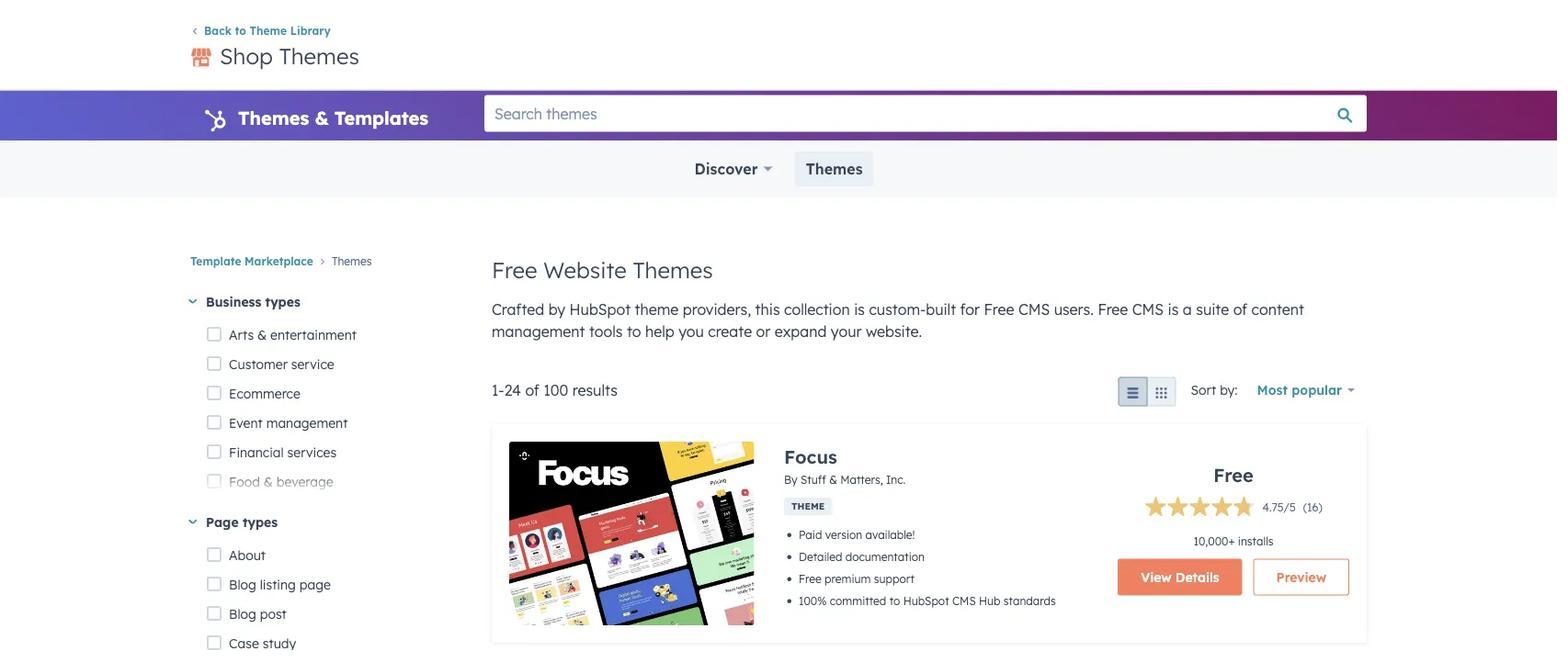 Task type: describe. For each thing, give the bounding box(es) containing it.
shop themes
[[220, 42, 359, 69]]

back
[[204, 24, 232, 38]]

theme
[[250, 24, 287, 38]]

back to theme library link
[[190, 24, 331, 38]]

back to theme library
[[204, 24, 331, 38]]

shop
[[220, 42, 273, 69]]

to
[[235, 24, 246, 38]]



Task type: locate. For each thing, give the bounding box(es) containing it.
themes
[[279, 42, 359, 69]]

library
[[290, 24, 331, 38]]



Task type: vqa. For each thing, say whether or not it's contained in the screenshot.
Library
yes



